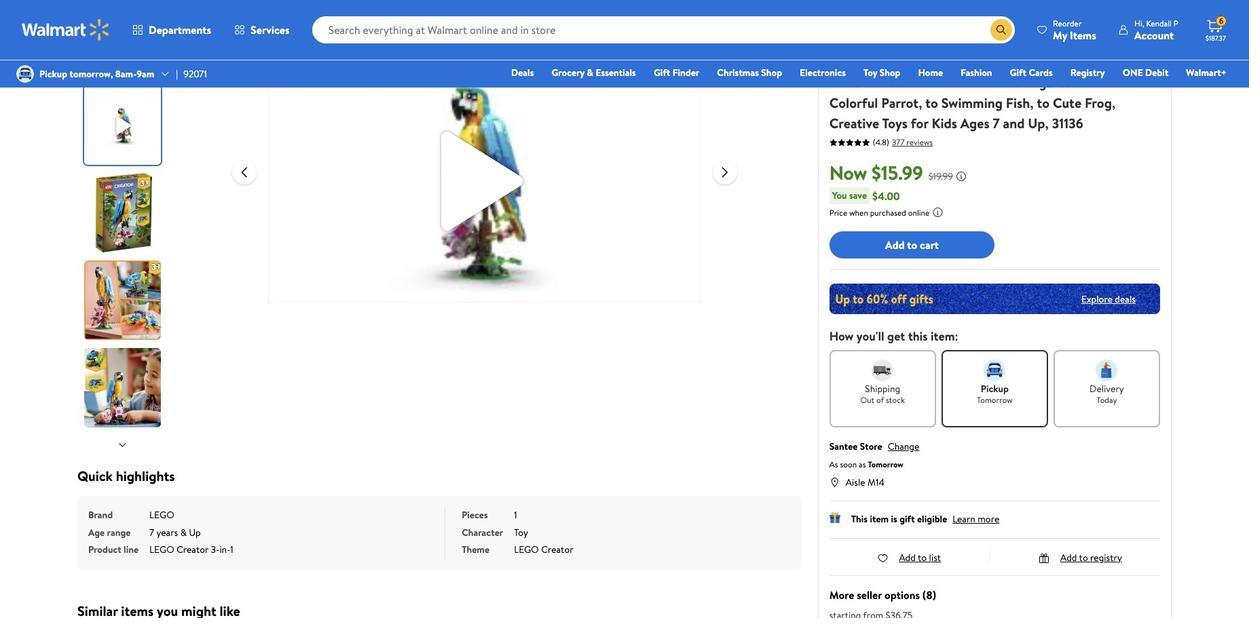 Task type: locate. For each thing, give the bounding box(es) containing it.
31136
[[1053, 114, 1084, 132]]

is
[[892, 513, 898, 526]]

gift left 'finder' at the top right of the page
[[654, 66, 671, 79]]

legal information image
[[933, 207, 944, 218]]

1 right in
[[942, 53, 946, 71]]

1 horizontal spatial tomorrow
[[977, 395, 1013, 406]]

gift left cards
[[1010, 66, 1027, 79]]

lego creator 3-in-1
[[149, 543, 234, 557]]

creator down up
[[177, 543, 209, 557]]

services
[[251, 22, 290, 37]]

2 vertical spatial 1
[[230, 543, 234, 557]]

0 vertical spatial 7
[[993, 114, 1000, 132]]

debit
[[1146, 66, 1169, 79]]

account
[[1135, 28, 1175, 42]]

7 inside 7 years & up product line
[[149, 526, 154, 540]]

shop right christmas
[[762, 66, 783, 79]]

2 horizontal spatial creator
[[868, 53, 914, 71]]

for up reviews on the top of the page
[[911, 114, 929, 132]]

1 horizontal spatial toy
[[864, 66, 878, 79]]

departments button
[[121, 14, 223, 46]]

toy inside toy theme
[[514, 526, 529, 540]]

lego creator 3 in 1 exotic parrot building toy set, transforms to 3 different animal figures - from colorful parrot, to swimming fish, to cute frog, creative toys for kids ages 7 and up, 31136 - image 1 of 8 image
[[84, 0, 164, 77]]

add for add to list
[[900, 552, 916, 565]]

parrot,
[[882, 94, 923, 112]]

1 vertical spatial &
[[180, 526, 187, 540]]

shop up the parrot,
[[880, 66, 901, 79]]

pickup down intent image for pickup on the right bottom of page
[[981, 382, 1009, 396]]

more
[[978, 513, 1000, 526]]

shop
[[762, 66, 783, 79], [880, 66, 901, 79]]

gift inside "gift cards" link
[[1010, 66, 1027, 79]]

figures
[[1028, 73, 1072, 92]]

$15.99
[[872, 160, 924, 186]]

up
[[189, 526, 201, 540]]

tomorrow down intent image for pickup on the right bottom of page
[[977, 395, 1013, 406]]

seller right more
[[857, 588, 882, 603]]

lego creator 3 in 1 exotic parrot building toy set, transforms to 3 different animal figures - from colorful parrot, to swimming fish, to cute frog, creative toys for kids ages 7 and up, 31136 - image 2 of 8 image
[[84, 86, 164, 165]]

explore deals
[[1082, 292, 1136, 306]]

gift for gift cards
[[1010, 66, 1027, 79]]

toy theme
[[462, 526, 529, 557]]

different
[[925, 73, 981, 92]]

finder
[[673, 66, 700, 79]]

add to list button
[[878, 552, 942, 565]]

& right grocery
[[587, 66, 594, 79]]

0 horizontal spatial &
[[180, 526, 187, 540]]

1 horizontal spatial gift
[[1010, 66, 1027, 79]]

1 vertical spatial pickup
[[981, 382, 1009, 396]]

toy shop link
[[858, 65, 907, 80]]

cards
[[1029, 66, 1053, 79]]

0 horizontal spatial 7
[[149, 526, 154, 540]]

to left cart
[[908, 238, 918, 253]]

pickup left tomorrow,
[[39, 67, 67, 81]]

fish,
[[1007, 94, 1034, 112]]

&
[[587, 66, 594, 79], [180, 526, 187, 540]]

7 years & up product line
[[88, 526, 201, 557]]

lego down years
[[149, 543, 174, 557]]

Search search field
[[312, 16, 1016, 43]]

1 inside 1 character
[[514, 509, 517, 522]]

3 left in
[[917, 53, 924, 71]]

walmart+
[[1187, 66, 1227, 79]]

for inside lego lego creator 3 in 1 exotic parrot building toy set, transforms to 3 different animal figures - from colorful parrot, to swimming fish, to cute frog, creative toys for kids ages 7 and up, 31136
[[911, 114, 929, 132]]

0 horizontal spatial gift
[[654, 66, 671, 79]]

1 vertical spatial tomorrow
[[868, 459, 904, 471]]

0 horizontal spatial toy
[[514, 526, 529, 540]]

1 horizontal spatial &
[[587, 66, 594, 79]]

pickup inside pickup tomorrow
[[981, 382, 1009, 396]]

animal
[[984, 73, 1025, 92]]

you save $4.00
[[833, 188, 901, 203]]

"lego
[[952, 16, 970, 28]]

creator right toy theme
[[542, 543, 574, 557]]

1 up toy theme
[[514, 509, 517, 522]]

2 gift from the left
[[1010, 66, 1027, 79]]

0 horizontal spatial for
[[911, 114, 929, 132]]

tomorrow,
[[70, 67, 113, 81]]

add inside button
[[886, 238, 905, 253]]

lego creator 3 in 1 exotic parrot building toy set, transforms to 3 different animal figures - from colorful parrot, to swimming fish, to cute frog, creative toys for kids ages 7 and up, 31136 image
[[268, 0, 702, 399]]

toy shop
[[864, 66, 901, 79]]

add to registry button
[[1039, 552, 1123, 565]]

explore deals link
[[1077, 287, 1142, 311]]

add to list
[[900, 552, 942, 565]]

price
[[830, 207, 848, 219]]

christmas
[[717, 66, 759, 79]]

walmart image
[[22, 19, 110, 41]]

now
[[830, 160, 868, 186]]

essentials
[[596, 66, 636, 79]]

1 horizontal spatial 1
[[514, 509, 517, 522]]

next media item image
[[717, 164, 733, 180]]

1 horizontal spatial shop
[[880, 66, 901, 79]]

$187.37
[[1206, 33, 1227, 43]]

& left up
[[180, 526, 187, 540]]

set,
[[1105, 53, 1129, 71]]

1 vertical spatial 1
[[514, 509, 517, 522]]

registry
[[1071, 66, 1106, 79]]

1 horizontal spatial pickup
[[981, 382, 1009, 396]]

lego down lego link in the top of the page
[[830, 53, 865, 71]]

to inside add to cart button
[[908, 238, 918, 253]]

add left registry
[[1061, 552, 1078, 565]]

toy up colorful
[[864, 66, 878, 79]]

1 gift from the left
[[654, 66, 671, 79]]

explore
[[1082, 292, 1113, 306]]

gifting made easy image
[[830, 513, 841, 524]]

shop for toy shop
[[880, 66, 901, 79]]

1 horizontal spatial for
[[939, 16, 950, 28]]

shop for christmas shop
[[762, 66, 783, 79]]

zoom image modal image
[[769, 1, 786, 17]]

0 vertical spatial &
[[587, 66, 594, 79]]

in
[[927, 53, 938, 71]]

0 horizontal spatial 1
[[230, 543, 234, 557]]

(8)
[[923, 588, 937, 603]]

2 horizontal spatial toy
[[1082, 53, 1102, 71]]

registry link
[[1065, 65, 1112, 80]]

tomorrow up m14
[[868, 459, 904, 471]]

more seller options (8)
[[830, 588, 937, 603]]

you'll
[[857, 328, 885, 345]]

item
[[870, 513, 889, 526]]

toy up from
[[1082, 53, 1102, 71]]

& inside 7 years & up product line
[[180, 526, 187, 540]]

age
[[88, 526, 105, 540]]

to left registry
[[1080, 552, 1089, 565]]

1 vertical spatial seller
[[857, 588, 882, 603]]

to left list
[[918, 552, 927, 565]]

0 horizontal spatial shop
[[762, 66, 783, 79]]

swimming
[[942, 94, 1003, 112]]

1 horizontal spatial 7
[[993, 114, 1000, 132]]

1 vertical spatial 7
[[149, 526, 154, 540]]

lego for creator
[[830, 36, 855, 50]]

lego for range
[[149, 509, 174, 522]]

reviews
[[907, 136, 933, 148]]

toy inside toy shop link
[[864, 66, 878, 79]]

learn
[[953, 513, 976, 526]]

& inside grocery & essentials link
[[587, 66, 594, 79]]

grocery & essentials link
[[546, 65, 643, 80]]

2 shop from the left
[[880, 66, 901, 79]]

pickup
[[39, 67, 67, 81], [981, 382, 1009, 396]]

1 horizontal spatial creator
[[542, 543, 574, 557]]

add left list
[[900, 552, 916, 565]]

-
[[1075, 73, 1080, 92]]

toy for toy shop
[[864, 66, 878, 79]]

1 right the 3-
[[230, 543, 234, 557]]

toy inside lego lego creator 3 in 1 exotic parrot building toy set, transforms to 3 different animal figures - from colorful parrot, to swimming fish, to cute frog, creative toys for kids ages 7 and up, 31136
[[1082, 53, 1102, 71]]

 image
[[16, 65, 34, 83]]

0 horizontal spatial creator
[[177, 543, 209, 557]]

add to registry
[[1061, 552, 1123, 565]]

creator for 7 years & up product line
[[177, 543, 209, 557]]

0 horizontal spatial pickup
[[39, 67, 67, 81]]

|
[[176, 67, 178, 81]]

to
[[899, 73, 911, 92], [926, 94, 939, 112], [1038, 94, 1050, 112], [908, 238, 918, 253], [918, 552, 927, 565], [1080, 552, 1089, 565]]

pickup tomorrow, 8am-9am
[[39, 67, 154, 81]]

creator up transforms
[[868, 53, 914, 71]]

7 left years
[[149, 526, 154, 540]]

lego up years
[[149, 509, 174, 522]]

when
[[850, 207, 869, 219]]

3 up the parrot,
[[915, 73, 922, 92]]

Walmart Site-Wide search field
[[312, 16, 1016, 43]]

for left "lego
[[939, 16, 950, 28]]

gift inside gift finder link
[[654, 66, 671, 79]]

0 vertical spatial seller
[[853, 16, 872, 27]]

fashion
[[961, 66, 993, 79]]

years
[[157, 526, 178, 540]]

lego down 1 character
[[514, 543, 539, 557]]

seller right best in the top right of the page
[[853, 16, 872, 27]]

1 vertical spatial for
[[911, 114, 929, 132]]

0 horizontal spatial tomorrow
[[868, 459, 904, 471]]

frog,
[[1085, 94, 1116, 112]]

walmart+ link
[[1181, 65, 1234, 80]]

0 vertical spatial 1
[[942, 53, 946, 71]]

for
[[939, 16, 950, 28], [911, 114, 929, 132]]

2 horizontal spatial 1
[[942, 53, 946, 71]]

learn more about strikethrough prices image
[[956, 171, 967, 182]]

pickup for pickup tomorrow, 8am-9am
[[39, 67, 67, 81]]

0 vertical spatial tomorrow
[[977, 395, 1013, 406]]

1 character
[[462, 509, 517, 540]]

deals
[[1116, 292, 1136, 306]]

christmas shop
[[717, 66, 783, 79]]

lego down best in the top right of the page
[[830, 36, 855, 50]]

add down "purchased"
[[886, 238, 905, 253]]

options
[[885, 588, 920, 603]]

lego creator 3 in 1 exotic parrot building toy set, transforms to 3 different animal figures - from colorful parrot, to swimming fish, to cute frog, creative toys for kids ages 7 and up, 31136 - image 4 of 8 image
[[84, 261, 164, 340]]

lego inside lego age range
[[149, 509, 174, 522]]

one
[[1123, 66, 1144, 79]]

0 vertical spatial for
[[939, 16, 950, 28]]

my
[[1054, 28, 1068, 42]]

0 vertical spatial pickup
[[39, 67, 67, 81]]

toy up lego creator
[[514, 526, 529, 540]]

seller for best
[[853, 16, 872, 27]]

1 shop from the left
[[762, 66, 783, 79]]

christmas shop link
[[711, 65, 789, 80]]

7 left and
[[993, 114, 1000, 132]]

as
[[859, 459, 866, 471]]

best seller
[[835, 16, 872, 27]]



Task type: vqa. For each thing, say whether or not it's contained in the screenshot.
the 'How you'll get this item:'
yes



Task type: describe. For each thing, give the bounding box(es) containing it.
p
[[1174, 17, 1179, 29]]

$4.00
[[873, 188, 901, 203]]

add to cart button
[[830, 232, 995, 259]]

1 vertical spatial 3
[[915, 73, 922, 92]]

7 inside lego lego creator 3 in 1 exotic parrot building toy set, transforms to 3 different animal figures - from colorful parrot, to swimming fish, to cute frog, creative toys for kids ages 7 and up, 31136
[[993, 114, 1000, 132]]

purchased
[[871, 207, 907, 219]]

intent image for pickup image
[[984, 360, 1006, 382]]

reorder my items
[[1054, 17, 1097, 42]]

to up the parrot,
[[899, 73, 911, 92]]

out
[[861, 395, 875, 406]]

parrot
[[990, 53, 1028, 71]]

how
[[830, 328, 854, 345]]

3-
[[211, 543, 220, 557]]

gift finder
[[654, 66, 700, 79]]

santee store change as soon as tomorrow
[[830, 440, 920, 471]]

item:
[[931, 328, 959, 345]]

shipping out of stock
[[861, 382, 905, 406]]

more
[[830, 588, 855, 603]]

gift for gift finder
[[654, 66, 671, 79]]

9am
[[137, 67, 154, 81]]

now $15.99
[[830, 160, 924, 186]]

how you'll get this item:
[[830, 328, 959, 345]]

and
[[1004, 114, 1025, 132]]

seller for more
[[857, 588, 882, 603]]

line
[[124, 543, 139, 557]]

gift cards
[[1010, 66, 1053, 79]]

search icon image
[[996, 24, 1007, 35]]

lego creator 3 in 1 exotic parrot building toy set, transforms to 3 different animal figures - from colorful parrot, to swimming fish, to cute frog, creative toys for kids ages 7 and up, 31136 - image 3 of 8 image
[[84, 173, 164, 253]]

lego for 3-
[[149, 543, 174, 557]]

intent image for shipping image
[[872, 360, 894, 382]]

brand
[[88, 509, 113, 522]]

electronics
[[800, 66, 846, 79]]

$19.99
[[929, 170, 954, 183]]

items
[[1071, 28, 1097, 42]]

creator inside lego lego creator 3 in 1 exotic parrot building toy set, transforms to 3 different animal figures - from colorful parrot, to swimming fish, to cute frog, creative toys for kids ages 7 and up, 31136
[[868, 53, 914, 71]]

parrot"
[[972, 16, 997, 28]]

1 inside lego lego creator 3 in 1 exotic parrot building toy set, transforms to 3 different animal figures - from colorful parrot, to swimming fish, to cute frog, creative toys for kids ages 7 and up, 31136
[[942, 53, 946, 71]]

save
[[850, 189, 867, 202]]

grocery & essentials
[[552, 66, 636, 79]]

view video image
[[769, 31, 786, 47]]

gift cards link
[[1004, 65, 1059, 80]]

in-
[[220, 543, 230, 557]]

quick highlights
[[77, 467, 175, 486]]

learn more button
[[953, 513, 1000, 526]]

quick
[[77, 467, 113, 486]]

lego creator
[[514, 543, 574, 557]]

toy for toy theme
[[514, 526, 529, 540]]

377 reviews link
[[890, 136, 933, 148]]

deals link
[[505, 65, 540, 80]]

previous media item image
[[236, 164, 253, 180]]

tomorrow inside santee store change as soon as tomorrow
[[868, 459, 904, 471]]

next image image
[[117, 440, 128, 451]]

up to sixty percent off deals. shop now. image
[[830, 284, 1161, 314]]

kendall
[[1147, 17, 1172, 29]]

kids
[[932, 114, 958, 132]]

today
[[1097, 395, 1118, 406]]

to up up, at right top
[[1038, 94, 1050, 112]]

this
[[852, 513, 868, 526]]

best
[[835, 16, 851, 27]]

creator for toy theme
[[542, 543, 574, 557]]

lego age range
[[88, 509, 174, 540]]

(4.8) 377 reviews
[[873, 136, 933, 148]]

online
[[909, 207, 930, 219]]

exotic
[[950, 53, 987, 71]]

for "lego parrot"
[[939, 16, 997, 28]]

hi, kendall p account
[[1135, 17, 1179, 42]]

one debit
[[1123, 66, 1169, 79]]

hi,
[[1135, 17, 1145, 29]]

intent image for delivery image
[[1097, 360, 1118, 382]]

eligible
[[918, 513, 948, 526]]

price when purchased online
[[830, 207, 930, 219]]

to up the kids
[[926, 94, 939, 112]]

377
[[892, 136, 905, 148]]

list
[[930, 552, 942, 565]]

registry
[[1091, 552, 1123, 565]]

pickup for pickup tomorrow
[[981, 382, 1009, 396]]

this item is gift eligible learn more
[[852, 513, 1000, 526]]

lego creator 3 in 1 exotic parrot building toy set, transforms to 3 different animal figures - from colorful parrot, to swimming fish, to cute frog, creative toys for kids ages 7 and up, 31136 - image 5 of 8 image
[[84, 348, 164, 428]]

add for add to registry
[[1061, 552, 1078, 565]]

m14
[[868, 476, 885, 490]]

0 vertical spatial 3
[[917, 53, 924, 71]]

92071
[[183, 67, 207, 81]]

lego link
[[830, 36, 855, 50]]

change button
[[888, 440, 920, 454]]

building
[[1031, 53, 1079, 71]]

aisle
[[846, 476, 866, 490]]

8am-
[[115, 67, 137, 81]]

ages
[[961, 114, 990, 132]]

reorder
[[1054, 17, 1082, 29]]

lego lego creator 3 in 1 exotic parrot building toy set, transforms to 3 different animal figures - from colorful parrot, to swimming fish, to cute frog, creative toys for kids ages 7 and up, 31136
[[830, 36, 1129, 132]]

add to cart
[[886, 238, 939, 253]]

of
[[877, 395, 884, 406]]

add for add to cart
[[886, 238, 905, 253]]

soon
[[841, 459, 857, 471]]

cart
[[920, 238, 939, 253]]

6
[[1220, 15, 1224, 27]]

popular
[[888, 16, 915, 27]]

transforms
[[830, 73, 895, 92]]



